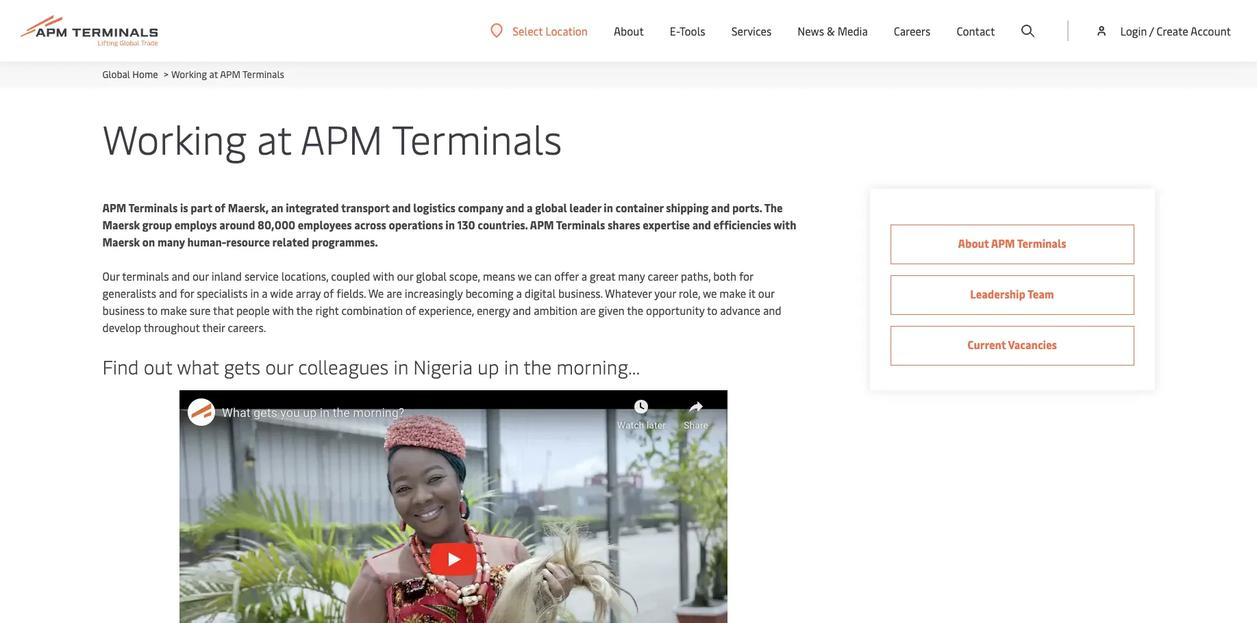 Task type: describe. For each thing, give the bounding box(es) containing it.
around
[[219, 217, 255, 232]]

terminals
[[122, 269, 169, 284]]

/
[[1150, 23, 1154, 38]]

and left the ports.
[[711, 200, 730, 215]]

team
[[1028, 286, 1055, 302]]

contact button
[[957, 0, 995, 62]]

business. whatever
[[558, 286, 652, 301]]

career
[[648, 269, 678, 284]]

offer
[[555, 269, 579, 284]]

programmes.
[[312, 234, 378, 249]]

>
[[164, 68, 169, 81]]

our right gets
[[265, 354, 293, 380]]

select location
[[513, 23, 588, 38]]

energy
[[477, 303, 510, 318]]

it
[[749, 286, 756, 301]]

2 horizontal spatial the
[[627, 303, 644, 318]]

1 horizontal spatial with
[[373, 269, 395, 284]]

transport
[[341, 200, 390, 215]]

employs
[[175, 217, 217, 232]]

global inside our terminals and our inland service locations, coupled with our global scope, means we can offer a great many career paths, both for generalists and for specialists in a wide array of fields. we are increasingly becoming a digital business. whatever your role, we make it our business to make sure that people with the right combination of experience, energy and ambition are given the opportunity to advance and develop throughout their careers.
[[416, 269, 447, 284]]

find out what gets our colleagues in nigeria up in the morning...
[[102, 354, 640, 380]]

news & media
[[798, 23, 868, 38]]

shares
[[608, 217, 641, 232]]

employees
[[298, 217, 352, 232]]

1 vertical spatial we
[[703, 286, 717, 301]]

logistics
[[413, 200, 456, 215]]

our
[[102, 269, 120, 284]]

careers
[[894, 23, 931, 38]]

ports.
[[733, 200, 762, 215]]

services
[[732, 23, 772, 38]]

what
[[177, 354, 219, 380]]

global inside apm terminals is part of maersk, an integrated transport and logistics company and a global leader in container shipping and ports. the maersk group employs around 80,000 employees across operations in 130 countries. apm terminals shares expertise and efficiencies with maersk on many human-resource related programmes.
[[535, 200, 567, 215]]

about button
[[614, 0, 644, 62]]

locations,
[[281, 269, 329, 284]]

an
[[271, 200, 283, 215]]

apm terminals is part of maersk, an integrated transport and logistics company and a global leader in container shipping and ports. the maersk group employs around 80,000 employees across operations in 130 countries. apm terminals shares expertise and efficiencies with maersk on many human-resource related programmes.
[[102, 200, 797, 249]]

130
[[458, 217, 475, 232]]

in left 130
[[446, 217, 455, 232]]

e-
[[670, 23, 680, 38]]

0 horizontal spatial are
[[387, 286, 402, 301]]

with inside apm terminals is part of maersk, an integrated transport and logistics company and a global leader in container shipping and ports. the maersk group employs around 80,000 employees across operations in 130 countries. apm terminals shares expertise and efficiencies with maersk on many human-resource related programmes.
[[774, 217, 797, 232]]

in right leader
[[604, 200, 613, 215]]

our left inland
[[193, 269, 209, 284]]

human-
[[187, 234, 226, 249]]

part
[[191, 200, 212, 215]]

business
[[102, 303, 145, 318]]

0 horizontal spatial the
[[296, 303, 313, 318]]

about for about apm terminals
[[958, 236, 989, 251]]

both
[[714, 269, 737, 284]]

current
[[968, 337, 1006, 352]]

great
[[590, 269, 616, 284]]

account
[[1191, 23, 1232, 38]]

80,000
[[258, 217, 295, 232]]

opportunity
[[646, 303, 705, 318]]

2 vertical spatial with
[[272, 303, 294, 318]]

a left digital
[[516, 286, 522, 301]]

in left nigeria
[[394, 354, 409, 380]]

login / create account link
[[1095, 0, 1232, 62]]

related
[[272, 234, 309, 249]]

develop
[[102, 320, 141, 335]]

about for about
[[614, 23, 644, 38]]

increasingly
[[405, 286, 463, 301]]

sure
[[190, 303, 211, 318]]

1 to from the left
[[147, 303, 158, 318]]

contact
[[957, 23, 995, 38]]

leadership team link
[[891, 276, 1135, 315]]

up
[[478, 354, 499, 380]]

in right up on the bottom left of page
[[504, 354, 519, 380]]

countries.
[[478, 217, 528, 232]]

the
[[765, 200, 783, 215]]

ambition
[[534, 303, 578, 318]]

many inside apm terminals is part of maersk, an integrated transport and logistics company and a global leader in container shipping and ports. the maersk group employs around 80,000 employees across operations in 130 countries. apm terminals shares expertise and efficiencies with maersk on many human-resource related programmes.
[[158, 234, 185, 249]]

find
[[102, 354, 139, 380]]

paths,
[[681, 269, 711, 284]]

careers.
[[228, 320, 266, 335]]

our terminals and our inland service locations, coupled with our global scope, means we can offer a great many career paths, both for generalists and for specialists in a wide array of fields. we are increasingly becoming a digital business. whatever your role, we make it our business to make sure that people with the right combination of experience, energy and ambition are given the opportunity to advance and develop throughout their careers.
[[102, 269, 782, 335]]

and down shipping
[[693, 217, 711, 232]]

select location button
[[491, 23, 588, 38]]

home
[[132, 68, 158, 81]]

e-tools
[[670, 23, 706, 38]]

global
[[102, 68, 130, 81]]

select
[[513, 23, 543, 38]]

location
[[546, 23, 588, 38]]

0 vertical spatial we
[[518, 269, 532, 284]]

in inside our terminals and our inland service locations, coupled with our global scope, means we can offer a great many career paths, both for generalists and for specialists in a wide array of fields. we are increasingly becoming a digital business. whatever your role, we make it our business to make sure that people with the right combination of experience, energy and ambition are given the opportunity to advance and develop throughout their careers.
[[250, 286, 259, 301]]

experience,
[[419, 303, 474, 318]]

digital
[[525, 286, 556, 301]]

news & media button
[[798, 0, 868, 62]]

combination
[[342, 303, 403, 318]]

out
[[144, 354, 172, 380]]

2 vertical spatial of
[[406, 303, 416, 318]]

&
[[827, 23, 835, 38]]

scope,
[[449, 269, 480, 284]]

and up countries.
[[506, 200, 525, 215]]

fields.
[[337, 286, 366, 301]]

integrated
[[286, 200, 339, 215]]

across
[[354, 217, 387, 232]]

1 maersk from the top
[[102, 217, 140, 232]]

leadership team
[[971, 286, 1055, 302]]

1 horizontal spatial the
[[524, 354, 552, 380]]



Task type: locate. For each thing, give the bounding box(es) containing it.
working down >
[[102, 111, 247, 165]]

and right terminals
[[172, 269, 190, 284]]

for up it
[[739, 269, 754, 284]]

working right >
[[171, 68, 207, 81]]

a up countries.
[[527, 200, 533, 215]]

create
[[1157, 23, 1189, 38]]

of right part on the left of page
[[215, 200, 226, 215]]

we
[[369, 286, 384, 301]]

with down wide
[[272, 303, 294, 318]]

1 vertical spatial of
[[324, 286, 334, 301]]

in up the people
[[250, 286, 259, 301]]

news
[[798, 23, 825, 38]]

many down group
[[158, 234, 185, 249]]

our up increasingly
[[397, 269, 413, 284]]

working at apm terminals
[[102, 111, 562, 165]]

0 vertical spatial for
[[739, 269, 754, 284]]

role,
[[679, 286, 701, 301]]

1 horizontal spatial are
[[580, 303, 596, 318]]

make up 'throughout'
[[160, 303, 187, 318]]

many right great
[[618, 269, 645, 284]]

tools
[[680, 23, 706, 38]]

careers button
[[894, 0, 931, 62]]

for up sure
[[180, 286, 194, 301]]

many
[[158, 234, 185, 249], [618, 269, 645, 284]]

is
[[180, 200, 188, 215]]

on
[[142, 234, 155, 249]]

maersk,
[[228, 200, 269, 215]]

0 horizontal spatial of
[[215, 200, 226, 215]]

leader
[[570, 200, 602, 215]]

0 vertical spatial at
[[209, 68, 218, 81]]

0 horizontal spatial many
[[158, 234, 185, 249]]

services button
[[732, 0, 772, 62]]

0 vertical spatial many
[[158, 234, 185, 249]]

1 vertical spatial with
[[373, 269, 395, 284]]

0 vertical spatial with
[[774, 217, 797, 232]]

0 horizontal spatial we
[[518, 269, 532, 284]]

are right we
[[387, 286, 402, 301]]

current vacancies link
[[891, 326, 1135, 366]]

shipping
[[666, 200, 709, 215]]

global home link
[[102, 68, 158, 81]]

1 horizontal spatial about
[[958, 236, 989, 251]]

about
[[614, 23, 644, 38], [958, 236, 989, 251]]

about left e-
[[614, 23, 644, 38]]

e-tools button
[[670, 0, 706, 62]]

with down the
[[774, 217, 797, 232]]

a
[[527, 200, 533, 215], [582, 269, 587, 284], [262, 286, 268, 301], [516, 286, 522, 301]]

1 vertical spatial are
[[580, 303, 596, 318]]

we right role,
[[703, 286, 717, 301]]

2 to from the left
[[707, 303, 718, 318]]

with up we
[[373, 269, 395, 284]]

make up advance
[[720, 286, 746, 301]]

means
[[483, 269, 515, 284]]

about up 'leadership' at the top
[[958, 236, 989, 251]]

0 vertical spatial global
[[535, 200, 567, 215]]

1 vertical spatial working
[[102, 111, 247, 165]]

1 horizontal spatial make
[[720, 286, 746, 301]]

1 horizontal spatial of
[[324, 286, 334, 301]]

2 horizontal spatial of
[[406, 303, 416, 318]]

and down digital
[[513, 303, 531, 318]]

the right up on the bottom left of page
[[524, 354, 552, 380]]

0 horizontal spatial at
[[209, 68, 218, 81]]

apm
[[220, 68, 241, 81], [300, 111, 383, 165], [102, 200, 126, 215], [530, 217, 554, 232], [992, 236, 1015, 251]]

company
[[458, 200, 504, 215]]

0 horizontal spatial global
[[416, 269, 447, 284]]

can
[[535, 269, 552, 284]]

morning...
[[557, 354, 640, 380]]

many inside our terminals and our inland service locations, coupled with our global scope, means we can offer a great many career paths, both for generalists and for specialists in a wide array of fields. we are increasingly becoming a digital business. whatever your role, we make it our business to make sure that people with the right combination of experience, energy and ambition are given the opportunity to advance and develop throughout their careers.
[[618, 269, 645, 284]]

throughout
[[144, 320, 200, 335]]

global left leader
[[535, 200, 567, 215]]

to up 'throughout'
[[147, 303, 158, 318]]

1 horizontal spatial at
[[257, 111, 292, 165]]

1 horizontal spatial we
[[703, 286, 717, 301]]

of down increasingly
[[406, 303, 416, 318]]

1 vertical spatial many
[[618, 269, 645, 284]]

vacancies
[[1009, 337, 1057, 352]]

1 vertical spatial maersk
[[102, 234, 140, 249]]

right
[[316, 303, 339, 318]]

0 vertical spatial working
[[171, 68, 207, 81]]

maersk left group
[[102, 217, 140, 232]]

login / create account
[[1121, 23, 1232, 38]]

0 horizontal spatial make
[[160, 303, 187, 318]]

2 horizontal spatial with
[[774, 217, 797, 232]]

coupled
[[331, 269, 370, 284]]

1 horizontal spatial global
[[535, 200, 567, 215]]

generalists
[[102, 286, 156, 301]]

0 vertical spatial maersk
[[102, 217, 140, 232]]

a left wide
[[262, 286, 268, 301]]

are
[[387, 286, 402, 301], [580, 303, 596, 318]]

advance
[[720, 303, 761, 318]]

expertise
[[643, 217, 690, 232]]

operations
[[389, 217, 443, 232]]

leadership
[[971, 286, 1026, 302]]

0 horizontal spatial about
[[614, 23, 644, 38]]

of up right
[[324, 286, 334, 301]]

maersk left on
[[102, 234, 140, 249]]

2 maersk from the top
[[102, 234, 140, 249]]

in
[[604, 200, 613, 215], [446, 217, 455, 232], [250, 286, 259, 301], [394, 354, 409, 380], [504, 354, 519, 380]]

to left advance
[[707, 303, 718, 318]]

media
[[838, 23, 868, 38]]

and up operations
[[392, 200, 411, 215]]

container
[[616, 200, 664, 215]]

we left the can
[[518, 269, 532, 284]]

0 vertical spatial are
[[387, 286, 402, 301]]

1 vertical spatial for
[[180, 286, 194, 301]]

group
[[142, 217, 172, 232]]

becoming
[[466, 286, 514, 301]]

about apm terminals
[[958, 236, 1067, 251]]

make
[[720, 286, 746, 301], [160, 303, 187, 318]]

global up increasingly
[[416, 269, 447, 284]]

the right given
[[627, 303, 644, 318]]

our right it
[[759, 286, 775, 301]]

1 horizontal spatial many
[[618, 269, 645, 284]]

the down array
[[296, 303, 313, 318]]

a inside apm terminals is part of maersk, an integrated transport and logistics company and a global leader in container shipping and ports. the maersk group employs around 80,000 employees across operations in 130 countries. apm terminals shares expertise and efficiencies with maersk on many human-resource related programmes.
[[527, 200, 533, 215]]

resource
[[226, 234, 270, 249]]

and right advance
[[763, 303, 782, 318]]

1 horizontal spatial to
[[707, 303, 718, 318]]

given
[[599, 303, 625, 318]]

1 vertical spatial at
[[257, 111, 292, 165]]

current vacancies
[[968, 337, 1057, 352]]

our
[[193, 269, 209, 284], [397, 269, 413, 284], [759, 286, 775, 301], [265, 354, 293, 380]]

of inside apm terminals is part of maersk, an integrated transport and logistics company and a global leader in container shipping and ports. the maersk group employs around 80,000 employees across operations in 130 countries. apm terminals shares expertise and efficiencies with maersk on many human-resource related programmes.
[[215, 200, 226, 215]]

service
[[245, 269, 279, 284]]

gets
[[224, 354, 260, 380]]

0 vertical spatial of
[[215, 200, 226, 215]]

1 horizontal spatial for
[[739, 269, 754, 284]]

and down terminals
[[159, 286, 177, 301]]

0 horizontal spatial to
[[147, 303, 158, 318]]

their
[[202, 320, 225, 335]]

terminals
[[243, 68, 284, 81], [392, 111, 562, 165], [129, 200, 178, 215], [556, 217, 605, 232], [1018, 236, 1067, 251]]

efficiencies
[[714, 217, 772, 232]]

1 vertical spatial make
[[160, 303, 187, 318]]

your
[[655, 286, 676, 301]]

0 horizontal spatial with
[[272, 303, 294, 318]]

inland
[[212, 269, 242, 284]]

global
[[535, 200, 567, 215], [416, 269, 447, 284]]

are left given
[[580, 303, 596, 318]]

1 vertical spatial about
[[958, 236, 989, 251]]

that
[[213, 303, 234, 318]]

0 vertical spatial make
[[720, 286, 746, 301]]

a right offer
[[582, 269, 587, 284]]

to
[[147, 303, 158, 318], [707, 303, 718, 318]]

array
[[296, 286, 321, 301]]

0 vertical spatial about
[[614, 23, 644, 38]]

1 vertical spatial global
[[416, 269, 447, 284]]

with
[[774, 217, 797, 232], [373, 269, 395, 284], [272, 303, 294, 318]]

0 horizontal spatial for
[[180, 286, 194, 301]]



Task type: vqa. For each thing, say whether or not it's contained in the screenshot.
VALUABLE
no



